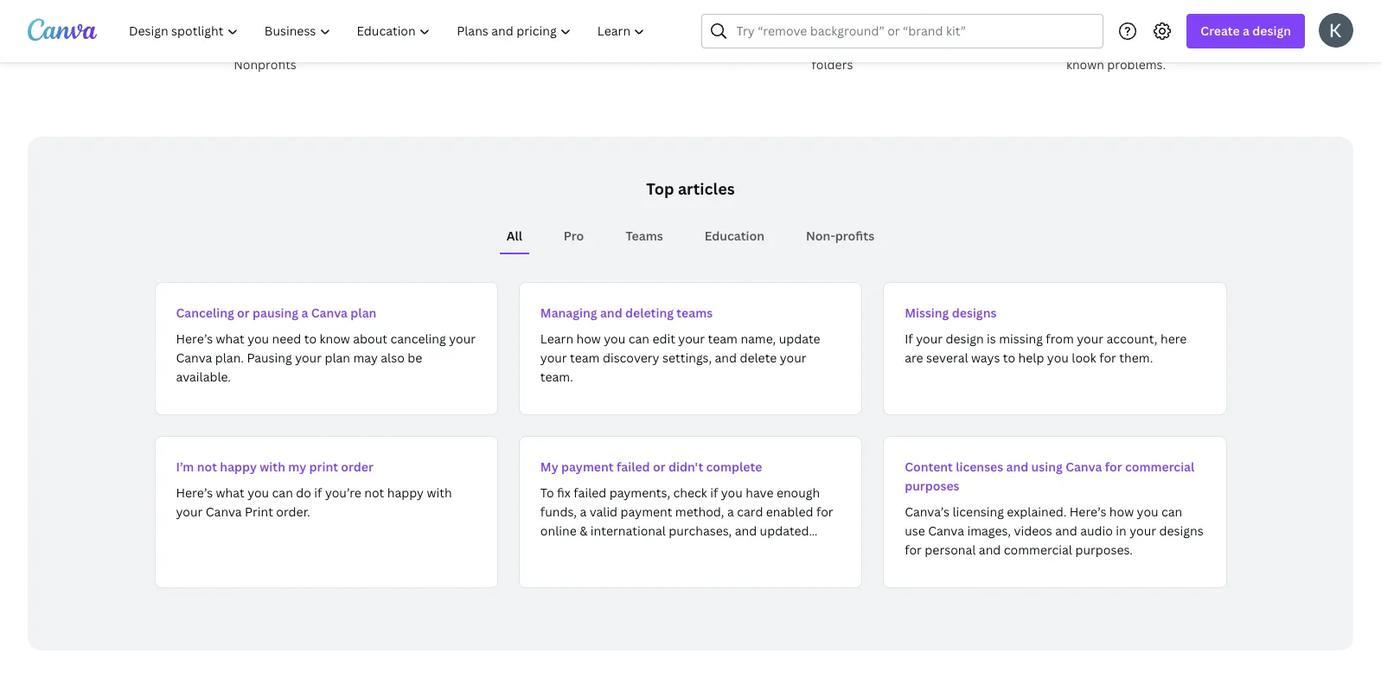Task type: vqa. For each thing, say whether or not it's contained in the screenshot.


Task type: describe. For each thing, give the bounding box(es) containing it.
learn
[[541, 330, 574, 347]]

images, inside canva's licensing explained. here's how you can use canva images, videos and audio in your designs for personal and commercial purposes.
[[968, 523, 1011, 539]]

also
[[381, 350, 405, 366]]

create a design
[[1201, 22, 1292, 39]]

images, inside includes images, videos, text, websites, managing designs and folders
[[800, 18, 844, 35]]

pro button
[[557, 220, 591, 253]]

all
[[507, 228, 522, 244]]

teams,
[[334, 18, 374, 35]]

canva's licensing explained. here's how you can use canva images, videos and audio in your designs for personal and commercial purposes.
[[905, 504, 1204, 558]]

your down update
[[780, 350, 807, 366]]

how inside learn how you can edit your team name, update your team discovery settings, and delete your team.
[[577, 330, 601, 347]]

plan.
[[215, 350, 244, 366]]

1 horizontal spatial team
[[708, 330, 738, 347]]

canva inside canva's licensing explained. here's how you can use canva images, videos and audio in your designs for personal and commercial purposes.
[[928, 523, 965, 539]]

here
[[1161, 330, 1187, 347]]

nonprofits
[[234, 56, 297, 73]]

designs inside includes images, videos, text, websites, managing designs and folders
[[856, 37, 901, 54]]

my payment failed or didn't complete
[[541, 459, 763, 475]]

can for do
[[272, 484, 293, 501]]

for inside content licenses and using canva for commercial purposes
[[1105, 459, 1123, 475]]

teams button
[[619, 220, 670, 253]]

failed for payment
[[617, 459, 650, 475]]

0 horizontal spatial payment
[[562, 459, 614, 475]]

managing
[[797, 37, 853, 54]]

your right if at the right
[[916, 330, 943, 347]]

canva left education,
[[162, 37, 198, 54]]

missing
[[905, 305, 949, 321]]

pausing
[[247, 350, 292, 366]]

from
[[1046, 330, 1074, 347]]

updated
[[760, 523, 809, 539]]

create
[[1201, 22, 1240, 39]]

method,
[[676, 504, 725, 520]]

quick
[[1067, 18, 1099, 35]]

what for pausing
[[216, 330, 245, 347]]

known
[[1067, 56, 1105, 73]]

for inside if your design is missing from your account, here are several ways to help you look for them.
[[1100, 350, 1117, 366]]

for inside to fix failed payments, check if you have enough funds, a valid payment method, a card enabled for online & international purchases, and updated billing details to settle failed payments.
[[817, 504, 834, 520]]

your inside canva's licensing explained. here's how you can use canva images, videos and audio in your designs for personal and commercial purposes.
[[1130, 523, 1157, 539]]

text,
[[891, 18, 918, 35]]

team.
[[541, 369, 573, 385]]

print
[[245, 504, 273, 520]]

how inside canva's licensing explained. here's how you can use canva images, videos and audio in your designs for personal and commercial purposes.
[[1110, 504, 1134, 520]]

can inside canva's licensing explained. here's how you can use canva images, videos and audio in your designs for personal and commercial purposes.
[[1162, 504, 1183, 520]]

non-profits
[[806, 228, 875, 244]]

missing designs
[[905, 305, 997, 321]]

includes for images,
[[748, 18, 797, 35]]

canceling
[[391, 330, 446, 347]]

for down teams,
[[351, 37, 368, 54]]

you inside learn how you can edit your team name, update your team discovery settings, and delete your team.
[[604, 330, 626, 347]]

not inside here's what you can do if you're not happy with your canva print order.
[[364, 484, 384, 501]]

details
[[579, 542, 618, 558]]

problems.
[[1108, 56, 1166, 73]]

top articles
[[647, 178, 735, 199]]

top level navigation element
[[118, 14, 660, 48]]

content
[[905, 459, 953, 475]]

canva's
[[905, 504, 950, 520]]

&
[[580, 523, 588, 539]]

my
[[541, 459, 559, 475]]

i'm
[[176, 459, 194, 475]]

you inside canva's licensing explained. here's how you can use canva images, videos and audio in your designs for personal and commercial purposes.
[[1137, 504, 1159, 520]]

includes images, videos, text, websites, managing designs and folders link
[[701, 0, 964, 88]]

education,
[[221, 37, 284, 54]]

content licenses and using canva for commercial purposes
[[905, 459, 1195, 494]]

purposes.
[[1076, 542, 1133, 558]]

print
[[309, 459, 338, 475]]

a inside dropdown button
[[1243, 22, 1250, 39]]

payment inside to fix failed payments, check if you have enough funds, a valid payment method, a card enabled for online & international purchases, and updated billing details to settle failed payments.
[[621, 504, 673, 520]]

online
[[541, 523, 577, 539]]

a left card
[[728, 504, 734, 520]]

articles
[[678, 178, 735, 199]]

education
[[705, 228, 765, 244]]

and inside includes images, videos, text, websites, managing designs and folders
[[904, 37, 926, 54]]

for left education,
[[201, 37, 219, 54]]

happy inside here's what you can do if you're not happy with your canva print order.
[[387, 484, 424, 501]]

you're
[[325, 484, 361, 501]]

1 vertical spatial team
[[570, 350, 600, 366]]

your up team.
[[541, 350, 567, 366]]

are
[[905, 350, 924, 366]]

need quick help? browse for solutions to the most commonly known problems. link
[[985, 0, 1248, 88]]

commercial inside content licenses and using canva for commercial purposes
[[1126, 459, 1195, 475]]

use
[[905, 523, 925, 539]]

here's for your
[[176, 484, 213, 501]]

them.
[[1120, 350, 1154, 366]]

videos
[[1014, 523, 1053, 539]]

to inside here's what you need to know about canceling your canva plan. pausing your plan may also be available.
[[304, 330, 317, 347]]

a right pausing
[[301, 305, 308, 321]]

to
[[541, 484, 554, 501]]

managing
[[541, 305, 597, 321]]

commercial inside canva's licensing explained. here's how you can use canva images, videos and audio in your designs for personal and commercial purposes.
[[1004, 542, 1073, 558]]

explained.
[[1007, 504, 1067, 520]]

can for edit
[[629, 330, 650, 347]]

top
[[647, 178, 675, 199]]

licensing
[[953, 504, 1004, 520]]

learn how you can edit your team name, update your team discovery settings, and delete your team.
[[541, 330, 821, 385]]

deleting
[[626, 305, 674, 321]]

and inside includes canva pro, canva for teams, canva for education, and canva for nonprofits
[[287, 37, 309, 54]]

discovery
[[603, 350, 660, 366]]

a up &
[[580, 504, 587, 520]]

canva right pro,
[[274, 18, 311, 35]]

to inside need quick help? browse for solutions to the most commonly known problems.
[[1079, 37, 1091, 54]]

includes canva pro, canva for teams, canva for education, and canva for nonprofits link
[[134, 0, 397, 88]]

your up settings,
[[679, 330, 705, 347]]

canva up education,
[[209, 18, 245, 35]]

Try "remove background" or "brand kit" search field
[[737, 15, 1093, 48]]

you inside here's what you can do if you're not happy with your canva print order.
[[248, 484, 269, 501]]

profits
[[835, 228, 875, 244]]

0 horizontal spatial with
[[260, 459, 285, 475]]

have
[[746, 484, 774, 501]]

canceling or pausing a canva plan
[[176, 305, 377, 321]]

and inside to fix failed payments, check if you have enough funds, a valid payment method, a card enabled for online & international purchases, and updated billing details to settle failed payments.
[[735, 523, 757, 539]]

your right canceling
[[449, 330, 476, 347]]

includes canva pro, canva for teams, canva for education, and canva for nonprofits
[[157, 18, 374, 73]]

here's what you need to know about canceling your canva plan. pausing your plan may also be available.
[[176, 330, 476, 385]]

0 horizontal spatial or
[[237, 305, 250, 321]]

delete
[[740, 350, 777, 366]]

and right personal
[[979, 542, 1001, 558]]

teams
[[677, 305, 713, 321]]

complete
[[706, 459, 763, 475]]

need
[[1033, 18, 1064, 35]]



Task type: locate. For each thing, give the bounding box(es) containing it.
may
[[353, 350, 378, 366]]

commercial
[[1126, 459, 1195, 475], [1004, 542, 1073, 558]]

2 horizontal spatial designs
[[1160, 523, 1204, 539]]

teams
[[626, 228, 663, 244]]

international
[[591, 523, 666, 539]]

1 vertical spatial commercial
[[1004, 542, 1073, 558]]

plan
[[351, 305, 377, 321], [325, 350, 350, 366]]

1 horizontal spatial images,
[[968, 523, 1011, 539]]

1 vertical spatial what
[[216, 484, 245, 501]]

0 horizontal spatial happy
[[220, 459, 257, 475]]

designs up is
[[952, 305, 997, 321]]

happy right 'you're'
[[387, 484, 424, 501]]

if inside here's what you can do if you're not happy with your canva print order.
[[314, 484, 322, 501]]

and down card
[[735, 523, 757, 539]]

your down 'i'm'
[[176, 504, 203, 520]]

payments.
[[709, 542, 770, 558]]

need quick help? browse for solutions to the most commonly known problems.
[[1022, 18, 1211, 73]]

if your design is missing from your account, here are several ways to help you look for them.
[[905, 330, 1187, 366]]

here's down 'i'm'
[[176, 484, 213, 501]]

if
[[905, 330, 913, 347]]

1 if from the left
[[314, 484, 322, 501]]

and left 'using'
[[1007, 459, 1029, 475]]

if
[[314, 484, 322, 501], [710, 484, 718, 501]]

design right create
[[1253, 22, 1292, 39]]

0 vertical spatial what
[[216, 330, 245, 347]]

2 includes from the left
[[748, 18, 797, 35]]

for up in
[[1105, 459, 1123, 475]]

0 horizontal spatial includes
[[157, 18, 206, 35]]

1 horizontal spatial if
[[710, 484, 718, 501]]

pro,
[[248, 18, 271, 35]]

0 horizontal spatial images,
[[800, 18, 844, 35]]

be
[[408, 350, 422, 366]]

2 vertical spatial here's
[[1070, 504, 1107, 520]]

and up nonprofits
[[287, 37, 309, 54]]

pausing
[[253, 305, 299, 321]]

your right in
[[1130, 523, 1157, 539]]

payment up fix
[[562, 459, 614, 475]]

for left teams,
[[313, 18, 331, 35]]

canva up available. on the bottom left of the page
[[176, 350, 212, 366]]

1 horizontal spatial can
[[629, 330, 650, 347]]

here's inside here's what you can do if you're not happy with your canva print order.
[[176, 484, 213, 501]]

0 vertical spatial happy
[[220, 459, 257, 475]]

you inside to fix failed payments, check if you have enough funds, a valid payment method, a card enabled for online & international purchases, and updated billing details to settle failed payments.
[[721, 484, 743, 501]]

failed
[[617, 459, 650, 475], [574, 484, 607, 501], [673, 542, 706, 558]]

1 includes from the left
[[157, 18, 206, 35]]

1 what from the top
[[216, 330, 245, 347]]

canva left print
[[206, 504, 242, 520]]

0 vertical spatial team
[[708, 330, 738, 347]]

folders
[[812, 56, 853, 73]]

pro
[[564, 228, 584, 244]]

commercial down videos
[[1004, 542, 1073, 558]]

plan up the about
[[351, 305, 377, 321]]

and down the text,
[[904, 37, 926, 54]]

here's
[[176, 330, 213, 347], [176, 484, 213, 501], [1070, 504, 1107, 520]]

update
[[779, 330, 821, 347]]

0 horizontal spatial design
[[946, 330, 984, 347]]

canva inside content licenses and using canva for commercial purposes
[[1066, 459, 1103, 475]]

payment
[[562, 459, 614, 475], [621, 504, 673, 520]]

look
[[1072, 350, 1097, 366]]

name,
[[741, 330, 776, 347]]

several
[[927, 350, 969, 366]]

what down i'm not happy with my print order
[[216, 484, 245, 501]]

settings,
[[663, 350, 712, 366]]

design inside dropdown button
[[1253, 22, 1292, 39]]

what for canva
[[216, 484, 245, 501]]

need
[[272, 330, 301, 347]]

1 vertical spatial plan
[[325, 350, 350, 366]]

most
[[1116, 37, 1146, 54]]

canva inside here's what you can do if you're not happy with your canva print order.
[[206, 504, 242, 520]]

2 horizontal spatial failed
[[673, 542, 706, 558]]

includes up the websites,
[[748, 18, 797, 35]]

can inside here's what you can do if you're not happy with your canva print order.
[[272, 484, 293, 501]]

team left name,
[[708, 330, 738, 347]]

0 horizontal spatial team
[[570, 350, 600, 366]]

here's down canceling
[[176, 330, 213, 347]]

0 horizontal spatial if
[[314, 484, 322, 501]]

didn't
[[669, 459, 704, 475]]

create a design button
[[1187, 14, 1305, 48]]

2 horizontal spatial can
[[1162, 504, 1183, 520]]

1 horizontal spatial happy
[[387, 484, 424, 501]]

failed for fix
[[574, 484, 607, 501]]

1 vertical spatial with
[[427, 484, 452, 501]]

if for do
[[314, 484, 322, 501]]

here's inside here's what you need to know about canceling your canva plan. pausing your plan may also be available.
[[176, 330, 213, 347]]

2 vertical spatial failed
[[673, 542, 706, 558]]

can inside learn how you can edit your team name, update your team discovery settings, and delete your team.
[[629, 330, 650, 347]]

using
[[1032, 459, 1063, 475]]

or left pausing
[[237, 305, 250, 321]]

canva up know
[[311, 305, 348, 321]]

how up in
[[1110, 504, 1134, 520]]

0 vertical spatial commercial
[[1126, 459, 1195, 475]]

1 horizontal spatial design
[[1253, 22, 1292, 39]]

and left delete
[[715, 350, 737, 366]]

0 horizontal spatial commercial
[[1004, 542, 1073, 558]]

help?
[[1102, 18, 1133, 35]]

valid
[[590, 504, 618, 520]]

edit
[[653, 330, 676, 347]]

can
[[629, 330, 650, 347], [272, 484, 293, 501], [1162, 504, 1183, 520]]

1 horizontal spatial how
[[1110, 504, 1134, 520]]

how right learn
[[577, 330, 601, 347]]

2 what from the top
[[216, 484, 245, 501]]

ways
[[972, 350, 1000, 366]]

in
[[1116, 523, 1127, 539]]

payments,
[[610, 484, 671, 501]]

designs down 'videos,'
[[856, 37, 901, 54]]

what up plan.
[[216, 330, 245, 347]]

for
[[313, 18, 331, 35], [1182, 18, 1199, 35], [201, 37, 219, 54], [351, 37, 368, 54], [1100, 350, 1117, 366], [1105, 459, 1123, 475], [817, 504, 834, 520], [905, 542, 922, 558]]

if right do
[[314, 484, 322, 501]]

i'm not happy with my print order
[[176, 459, 374, 475]]

you inside here's what you need to know about canceling your canva plan. pausing your plan may also be available.
[[248, 330, 269, 347]]

non-profits button
[[799, 220, 882, 253]]

solutions
[[1022, 37, 1076, 54]]

check
[[674, 484, 708, 501]]

0 vertical spatial designs
[[856, 37, 901, 54]]

includes for canva
[[157, 18, 206, 35]]

happy up print
[[220, 459, 257, 475]]

with inside here's what you can do if you're not happy with your canva print order.
[[427, 484, 452, 501]]

design for your
[[946, 330, 984, 347]]

1 horizontal spatial designs
[[952, 305, 997, 321]]

and left audio
[[1056, 523, 1078, 539]]

personal
[[925, 542, 976, 558]]

order
[[341, 459, 374, 475]]

if up method,
[[710, 484, 718, 501]]

canceling
[[176, 305, 234, 321]]

0 vertical spatial how
[[577, 330, 601, 347]]

what inside here's what you can do if you're not happy with your canva print order.
[[216, 484, 245, 501]]

includes inside includes images, videos, text, websites, managing designs and folders
[[748, 18, 797, 35]]

designs right in
[[1160, 523, 1204, 539]]

includes left pro,
[[157, 18, 206, 35]]

your
[[449, 330, 476, 347], [679, 330, 705, 347], [916, 330, 943, 347], [1077, 330, 1104, 347], [295, 350, 322, 366], [541, 350, 567, 366], [780, 350, 807, 366], [176, 504, 203, 520], [1130, 523, 1157, 539]]

videos,
[[847, 18, 888, 35]]

design
[[1253, 22, 1292, 39], [946, 330, 984, 347]]

0 horizontal spatial failed
[[574, 484, 607, 501]]

card
[[737, 504, 763, 520]]

0 horizontal spatial can
[[272, 484, 293, 501]]

design for a
[[1253, 22, 1292, 39]]

kendall parks image
[[1319, 13, 1354, 47]]

funds,
[[541, 504, 577, 520]]

commonly
[[1149, 37, 1211, 54]]

and inside learn how you can edit your team name, update your team discovery settings, and delete your team.
[[715, 350, 737, 366]]

for right look
[[1100, 350, 1117, 366]]

here's up audio
[[1070, 504, 1107, 520]]

canva inside here's what you need to know about canceling your canva plan. pausing your plan may also be available.
[[176, 350, 212, 366]]

to inside to fix failed payments, check if you have enough funds, a valid payment method, a card enabled for online & international purchases, and updated billing details to settle failed payments.
[[621, 542, 634, 558]]

a right create
[[1243, 22, 1250, 39]]

help
[[1019, 350, 1045, 366]]

1 vertical spatial payment
[[621, 504, 673, 520]]

0 vertical spatial can
[[629, 330, 650, 347]]

not right 'i'm'
[[197, 459, 217, 475]]

0 vertical spatial design
[[1253, 22, 1292, 39]]

0 vertical spatial or
[[237, 305, 250, 321]]

0 vertical spatial not
[[197, 459, 217, 475]]

for down use
[[905, 542, 922, 558]]

0 horizontal spatial designs
[[856, 37, 901, 54]]

non-
[[806, 228, 836, 244]]

education button
[[698, 220, 772, 253]]

purposes
[[905, 478, 960, 494]]

commercial up in
[[1126, 459, 1195, 475]]

to down international
[[621, 542, 634, 558]]

your down need
[[295, 350, 322, 366]]

what
[[216, 330, 245, 347], [216, 484, 245, 501]]

1 vertical spatial here's
[[176, 484, 213, 501]]

0 horizontal spatial not
[[197, 459, 217, 475]]

includes images, videos, text, websites, managing designs and folders
[[740, 18, 926, 73]]

your up look
[[1077, 330, 1104, 347]]

1 vertical spatial images,
[[968, 523, 1011, 539]]

1 horizontal spatial or
[[653, 459, 666, 475]]

for up "commonly"
[[1182, 18, 1199, 35]]

my
[[288, 459, 306, 475]]

1 horizontal spatial payment
[[621, 504, 673, 520]]

failed up the valid at the bottom left of page
[[574, 484, 607, 501]]

images, down licensing
[[968, 523, 1011, 539]]

if for check
[[710, 484, 718, 501]]

2 if from the left
[[710, 484, 718, 501]]

missing
[[999, 330, 1043, 347]]

2 vertical spatial can
[[1162, 504, 1183, 520]]

or left didn't
[[653, 459, 666, 475]]

designs inside canva's licensing explained. here's how you can use canva images, videos and audio in your designs for personal and commercial purposes.
[[1160, 523, 1204, 539]]

team down learn
[[570, 350, 600, 366]]

1 vertical spatial how
[[1110, 504, 1134, 520]]

2 vertical spatial designs
[[1160, 523, 1204, 539]]

not down order
[[364, 484, 384, 501]]

1 vertical spatial not
[[364, 484, 384, 501]]

about
[[353, 330, 388, 347]]

to left the the in the top of the page
[[1079, 37, 1091, 54]]

and inside content licenses and using canva for commercial purposes
[[1007, 459, 1029, 475]]

canva right 'using'
[[1066, 459, 1103, 475]]

available.
[[176, 369, 231, 385]]

billing
[[541, 542, 576, 558]]

1 vertical spatial designs
[[952, 305, 997, 321]]

1 horizontal spatial not
[[364, 484, 384, 501]]

managing and deleting teams
[[541, 305, 713, 321]]

plan inside here's what you need to know about canceling your canva plan. pausing your plan may also be available.
[[325, 350, 350, 366]]

failed down purchases,
[[673, 542, 706, 558]]

includes inside includes canva pro, canva for teams, canva for education, and canva for nonprofits
[[157, 18, 206, 35]]

design up several
[[946, 330, 984, 347]]

0 vertical spatial failed
[[617, 459, 650, 475]]

you inside if your design is missing from your account, here are several ways to help you look for them.
[[1048, 350, 1069, 366]]

0 vertical spatial images,
[[800, 18, 844, 35]]

1 vertical spatial can
[[272, 484, 293, 501]]

to inside if your design is missing from your account, here are several ways to help you look for them.
[[1003, 350, 1016, 366]]

failed up payments,
[[617, 459, 650, 475]]

with
[[260, 459, 285, 475], [427, 484, 452, 501]]

and left deleting
[[600, 305, 623, 321]]

1 vertical spatial failed
[[574, 484, 607, 501]]

0 horizontal spatial how
[[577, 330, 601, 347]]

0 vertical spatial with
[[260, 459, 285, 475]]

here's inside canva's licensing explained. here's how you can use canva images, videos and audio in your designs for personal and commercial purposes.
[[1070, 504, 1107, 520]]

1 horizontal spatial with
[[427, 484, 452, 501]]

canva up personal
[[928, 523, 965, 539]]

0 vertical spatial plan
[[351, 305, 377, 321]]

enabled
[[766, 504, 814, 520]]

0 vertical spatial payment
[[562, 459, 614, 475]]

here's for plan.
[[176, 330, 213, 347]]

fix
[[557, 484, 571, 501]]

plan down know
[[325, 350, 350, 366]]

happy
[[220, 459, 257, 475], [387, 484, 424, 501]]

for inside need quick help? browse for solutions to the most commonly known problems.
[[1182, 18, 1199, 35]]

1 vertical spatial happy
[[387, 484, 424, 501]]

enough
[[777, 484, 820, 501]]

1 vertical spatial or
[[653, 459, 666, 475]]

browse
[[1136, 18, 1179, 35]]

1 horizontal spatial commercial
[[1126, 459, 1195, 475]]

for inside canva's licensing explained. here's how you can use canva images, videos and audio in your designs for personal and commercial purposes.
[[905, 542, 922, 558]]

for down "enough"
[[817, 504, 834, 520]]

1 horizontal spatial includes
[[748, 18, 797, 35]]

purchases,
[[669, 523, 732, 539]]

0 vertical spatial here's
[[176, 330, 213, 347]]

audio
[[1081, 523, 1113, 539]]

payment down payments,
[[621, 504, 673, 520]]

1 vertical spatial design
[[946, 330, 984, 347]]

to right need
[[304, 330, 317, 347]]

design inside if your design is missing from your account, here are several ways to help you look for them.
[[946, 330, 984, 347]]

to left help
[[1003, 350, 1016, 366]]

images, up managing
[[800, 18, 844, 35]]

order.
[[276, 504, 310, 520]]

is
[[987, 330, 996, 347]]

canva down teams,
[[312, 37, 348, 54]]

1 horizontal spatial failed
[[617, 459, 650, 475]]

not
[[197, 459, 217, 475], [364, 484, 384, 501]]

settle
[[637, 542, 670, 558]]

what inside here's what you need to know about canceling your canva plan. pausing your plan may also be available.
[[216, 330, 245, 347]]

if inside to fix failed payments, check if you have enough funds, a valid payment method, a card enabled for online & international purchases, and updated billing details to settle failed payments.
[[710, 484, 718, 501]]

canva
[[209, 18, 245, 35], [274, 18, 311, 35], [162, 37, 198, 54], [312, 37, 348, 54], [311, 305, 348, 321], [176, 350, 212, 366], [1066, 459, 1103, 475], [206, 504, 242, 520], [928, 523, 965, 539]]

your inside here's what you can do if you're not happy with your canva print order.
[[176, 504, 203, 520]]



